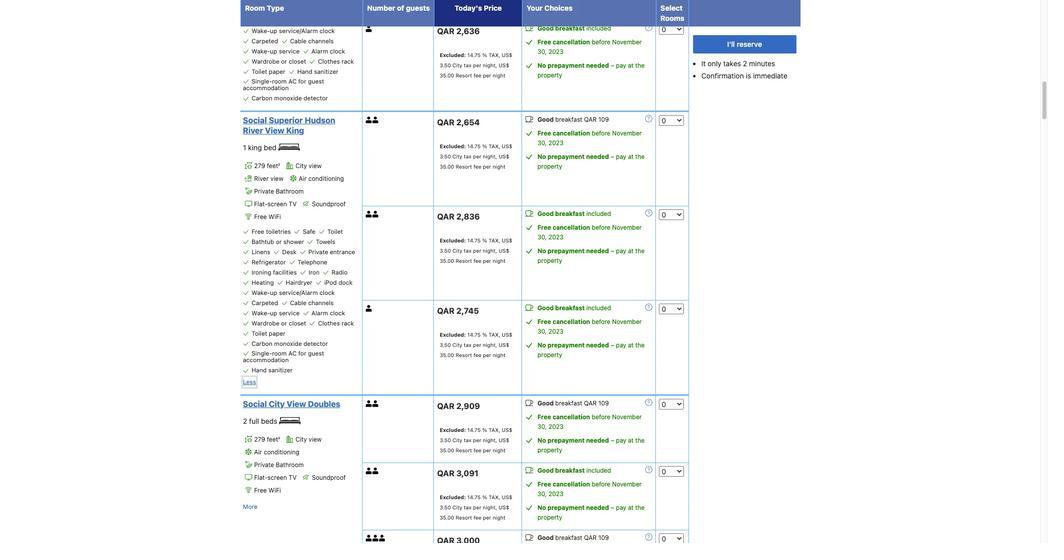 Task type: describe. For each thing, give the bounding box(es) containing it.
14.75 for qar 2,909
[[468, 427, 481, 433]]

3.50 for qar 2,909
[[440, 437, 451, 443]]

14.75 for qar 2,636
[[468, 52, 481, 58]]

1 vertical spatial river
[[254, 175, 269, 182]]

type
[[267, 4, 284, 12]]

5 prepayment from the top
[[548, 437, 585, 444]]

doubles
[[308, 400, 341, 409]]

i'll reserve
[[728, 40, 763, 48]]

fee for qar 2,636
[[474, 72, 482, 78]]

1 vertical spatial air conditioning
[[254, 448, 300, 456]]

3 up from the top
[[270, 289, 277, 296]]

2 flat- from the top
[[254, 474, 268, 481]]

price
[[484, 4, 502, 12]]

linens
[[252, 248, 270, 256]]

night for qar 2,836
[[493, 258, 506, 264]]

% for qar 2,745
[[483, 332, 487, 338]]

more details on meals and payment options image for qar 2,836
[[646, 210, 653, 217]]

qar 2,745
[[437, 306, 479, 315]]

needed for qar 2,745
[[587, 341, 609, 349]]

2 property from the top
[[538, 163, 563, 170]]

excluded: for qar 2,654
[[440, 143, 466, 149]]

tax for qar 2,909
[[464, 437, 472, 443]]

confirmation
[[702, 71, 744, 80]]

2 carpeted from the top
[[252, 299, 278, 307]]

14.75 for qar 2,745
[[468, 332, 481, 338]]

number of guests
[[367, 4, 430, 12]]

immediate
[[754, 71, 788, 80]]

2 wardrobe or closet from the top
[[252, 319, 306, 327]]

pay for qar 2,636
[[616, 62, 627, 69]]

needed for qar 2,636
[[587, 62, 609, 69]]

1 ipod from the top
[[324, 17, 337, 24]]

2023 for qar 2,836
[[549, 234, 564, 241]]

today's
[[455, 4, 482, 12]]

279 for social superior hudson river view king
[[254, 162, 265, 170]]

2 service/alarm from the top
[[279, 289, 318, 296]]

the for qar 2,636
[[636, 62, 645, 69]]

2 needed from the top
[[587, 153, 609, 161]]

30, for qar 3,091
[[538, 490, 547, 498]]

3.50 for qar 2,745
[[440, 342, 451, 348]]

property for qar 2,636
[[538, 71, 563, 79]]

included for qar 2,836
[[587, 210, 611, 218]]

1 flat- from the top
[[254, 200, 268, 208]]

1
[[243, 143, 246, 152]]

0 vertical spatial toilet
[[252, 68, 267, 75]]

35.00 for qar 3,091
[[440, 515, 455, 521]]

% for qar 2,654
[[483, 143, 487, 149]]

2 detector from the top
[[304, 340, 328, 347]]

0 horizontal spatial conditioning
[[264, 448, 300, 456]]

2 dock from the top
[[339, 279, 353, 286]]

2 facilities from the top
[[273, 268, 297, 276]]

1 clothes from the top
[[318, 57, 340, 65]]

2 november from the top
[[613, 130, 642, 137]]

tax, for qar 2,654
[[489, 143, 501, 149]]

5 – pay at the property from the top
[[538, 437, 645, 454]]

free cancellation for qar 3,091
[[538, 481, 590, 488]]

1 wake- from the top
[[252, 27, 270, 35]]

6 good from the top
[[538, 467, 554, 474]]

bed
[[264, 143, 277, 152]]

city down social city view doubles link
[[296, 436, 307, 443]]

night, for qar 2,836
[[483, 248, 497, 254]]

free toiletries
[[252, 228, 291, 235]]

2 single- from the top
[[252, 349, 272, 357]]

is
[[746, 71, 752, 80]]

2 guest from the top
[[308, 349, 324, 357]]

2 rack from the top
[[342, 319, 354, 327]]

cancellation for qar 3,091
[[553, 481, 590, 488]]

2 flat-screen tv from the top
[[254, 474, 297, 481]]

4 wake- from the top
[[252, 309, 270, 317]]

no prepayment needed for qar 2,745
[[538, 341, 609, 349]]

city up beds at the bottom of page
[[269, 400, 285, 409]]

2 vertical spatial private
[[254, 461, 274, 469]]

5 no from the top
[[538, 437, 546, 444]]

1 wardrobe from the top
[[252, 57, 280, 65]]

1 horizontal spatial sanitizer
[[314, 68, 339, 75]]

1 dock from the top
[[339, 17, 353, 24]]

included for qar 3,091
[[587, 467, 611, 474]]

1 wake-up service from the top
[[252, 47, 300, 55]]

before for qar 2,836
[[592, 224, 611, 232]]

2 vertical spatial toilet
[[252, 330, 267, 337]]

1 soundproof from the top
[[312, 200, 346, 208]]

2 wake-up service/alarm clock from the top
[[252, 289, 335, 296]]

2 wardrobe from the top
[[252, 319, 280, 327]]

choices
[[545, 4, 573, 12]]

– pay at the property for qar 2,636
[[538, 62, 645, 79]]

social superior hudson river view king link
[[243, 115, 357, 136]]

2 cable from the top
[[290, 299, 307, 307]]

1 room from the top
[[272, 77, 287, 85]]

5 cancellation from the top
[[553, 413, 590, 421]]

– pay at the property for qar 2,836
[[538, 247, 645, 265]]

social superior hudson river view king
[[243, 116, 336, 135]]

tax, for qar 2,836
[[489, 237, 501, 244]]

5 good from the top
[[538, 400, 554, 407]]

select rooms
[[661, 4, 685, 22]]

2 screen from the top
[[268, 474, 287, 481]]

% for qar 3,091
[[483, 494, 487, 500]]

30, for qar 2,745
[[538, 328, 547, 335]]

before november 30, 2023 for qar 3,091
[[538, 481, 642, 498]]

4 breakfast from the top
[[556, 304, 585, 312]]

social city view doubles link
[[243, 399, 357, 409]]

2 ipod dock from the top
[[324, 279, 353, 286]]

entrance
[[330, 248, 355, 256]]

tax for qar 3,091
[[464, 504, 472, 510]]

2 full beds
[[243, 417, 279, 426]]

1 vertical spatial or
[[276, 238, 282, 246]]

good breakfast qar 109 for qar 2,909
[[538, 400, 609, 407]]

2 breakfast from the top
[[556, 116, 583, 123]]

1 vertical spatial toilet
[[328, 228, 343, 235]]

1 for from the top
[[299, 77, 307, 85]]

1 heating from the top
[[252, 17, 274, 24]]

city view for view
[[296, 436, 322, 443]]

1 vertical spatial view
[[271, 175, 284, 182]]

city for qar 2,836
[[453, 248, 463, 254]]

less link
[[243, 377, 256, 387]]

2 wifi from the top
[[269, 487, 281, 494]]

1 service from the top
[[279, 47, 300, 55]]

– pay at the property for qar 3,091
[[538, 504, 645, 521]]

279 feet² for superior
[[254, 162, 280, 170]]

king
[[287, 126, 304, 135]]

2 paper from the top
[[269, 330, 286, 337]]

5 needed from the top
[[587, 437, 609, 444]]

1 ironing facilities from the top
[[252, 7, 297, 14]]

of
[[397, 4, 405, 12]]

– for qar 2,836
[[611, 247, 615, 255]]

% for qar 2,836
[[483, 237, 487, 244]]

toiletries
[[266, 228, 291, 235]]

prepayment for qar 2,636
[[548, 62, 585, 69]]

no for qar 3,091
[[538, 504, 546, 512]]

2 no prepayment needed from the top
[[538, 153, 609, 161]]

35.00 for qar 2,909
[[440, 447, 455, 454]]

2 toilet paper from the top
[[252, 330, 286, 337]]

14.75 % tax, us$ 3.50 city tax per night, us$ 35.00 resort fee per night for qar 3,091
[[440, 494, 513, 521]]

november for qar 2,745
[[613, 318, 642, 326]]

1 service/alarm from the top
[[279, 27, 318, 35]]

1 private bathroom from the top
[[254, 187, 304, 195]]

today's price
[[455, 4, 502, 12]]

1 horizontal spatial hand
[[297, 68, 313, 75]]

towels
[[316, 238, 336, 246]]

view inside social superior hudson river view king
[[265, 126, 285, 135]]

2 hairdryer from the top
[[286, 279, 313, 286]]

1 breakfast from the top
[[556, 24, 585, 32]]

1 vertical spatial hand
[[252, 367, 267, 374]]

the for qar 2,836
[[636, 247, 645, 255]]

1 good from the top
[[538, 24, 554, 32]]

takes
[[724, 59, 742, 68]]

1 detector from the top
[[304, 94, 328, 102]]

7 good from the top
[[538, 534, 554, 542]]

2 carbon monoxide detector from the top
[[252, 340, 328, 347]]

qar 109 for qar 2,909
[[584, 400, 609, 407]]

1 bathroom from the top
[[276, 187, 304, 195]]

excluded: for qar 2,745
[[440, 332, 466, 338]]

6 breakfast from the top
[[556, 467, 585, 474]]

at for qar 2,836
[[628, 247, 634, 255]]

0 vertical spatial or
[[281, 57, 287, 65]]

no for qar 2,745
[[538, 341, 546, 349]]

2 channels from the top
[[308, 299, 334, 307]]

0 vertical spatial private
[[254, 187, 274, 195]]

private entrance
[[309, 248, 355, 256]]

5 pay from the top
[[616, 437, 627, 444]]

more details on meals and payment options image for qar 2,636
[[646, 24, 653, 31]]

resort for qar 2,909
[[456, 447, 472, 454]]

city for qar 3,091
[[453, 504, 463, 510]]

iron
[[309, 268, 320, 276]]

1 screen from the top
[[268, 200, 287, 208]]

more details on meals and payment options image for breakfast qar 109
[[646, 115, 653, 122]]

night, for qar 3,091
[[483, 504, 497, 510]]

1 paper from the top
[[269, 68, 286, 75]]

14.75 % tax, us$ 3.50 city tax per night, us$ 35.00 resort fee per night for qar 2,909
[[440, 427, 513, 454]]

pay for qar 2,836
[[616, 247, 627, 255]]

2 – pay at the property from the top
[[538, 153, 645, 170]]

1 single-room ac for guest accommodation from the top
[[243, 77, 324, 92]]

shower
[[284, 238, 304, 246]]

room type
[[245, 4, 284, 12]]

5 november from the top
[[613, 413, 642, 421]]

it only takes 2 minutes confirmation is immediate
[[702, 59, 788, 80]]

0 vertical spatial air conditioning
[[299, 175, 344, 182]]

hudson
[[305, 116, 336, 125]]

bathtub
[[252, 238, 274, 246]]

full
[[249, 417, 259, 426]]

5 30, from the top
[[538, 423, 547, 431]]

feet² for superior
[[267, 162, 280, 170]]

november for qar 2,636
[[613, 38, 642, 46]]

river view
[[254, 175, 284, 182]]

2 single-room ac for guest accommodation from the top
[[243, 349, 324, 364]]

needed for qar 2,836
[[587, 247, 609, 255]]

3 qar 109 from the top
[[584, 534, 609, 542]]

qar 3,091
[[437, 469, 479, 478]]

1 wifi from the top
[[269, 213, 281, 221]]

2 ipod from the top
[[324, 279, 337, 286]]

2 30, from the top
[[538, 139, 547, 147]]

2 bathroom from the top
[[276, 461, 304, 469]]

your choices
[[527, 4, 573, 12]]

5 2023 from the top
[[549, 423, 564, 431]]

tax, for qar 3,091
[[489, 494, 501, 500]]

2 free cancellation from the top
[[538, 130, 590, 137]]

7 breakfast from the top
[[556, 534, 583, 542]]

the for qar 3,091
[[636, 504, 645, 512]]

city down 'king' in the left top of the page
[[296, 162, 307, 170]]

1 ac from the top
[[289, 77, 297, 85]]

qar 2,836
[[437, 212, 480, 221]]

good breakfast included for qar 2,636
[[538, 24, 611, 32]]

prepayment for qar 2,836
[[548, 247, 585, 255]]

– for qar 2,745
[[611, 341, 615, 349]]

at for qar 3,091
[[628, 504, 634, 512]]

telephone
[[298, 258, 328, 266]]

1 alarm from the top
[[312, 47, 328, 55]]

2 up from the top
[[270, 47, 277, 55]]

1 cable from the top
[[290, 37, 307, 45]]

2 wake- from the top
[[252, 47, 270, 55]]

2 2023 from the top
[[549, 139, 564, 147]]

3.50 for qar 2,836
[[440, 248, 451, 254]]

only
[[708, 59, 722, 68]]

1 carpeted from the top
[[252, 37, 278, 45]]

select
[[661, 4, 683, 12]]

14.75 % tax, us$ 3.50 city tax per night, us$ 35.00 resort fee per night for qar 2,654
[[440, 143, 513, 170]]

qar 2,909
[[437, 402, 480, 411]]

2 soundproof from the top
[[312, 474, 346, 481]]

before november 30, 2023 for qar 2,836
[[538, 224, 642, 241]]

3 wake- from the top
[[252, 289, 270, 296]]

it
[[702, 59, 706, 68]]

bathtub or shower
[[252, 238, 304, 246]]

night, for qar 2,909
[[483, 437, 497, 443]]

1 single- from the top
[[252, 77, 272, 85]]

superior
[[269, 116, 303, 125]]

1 king bed
[[243, 143, 279, 152]]

0 horizontal spatial hand sanitizer
[[252, 367, 293, 374]]



Task type: locate. For each thing, give the bounding box(es) containing it.
1 vertical spatial wake-up service
[[252, 309, 300, 317]]

private
[[254, 187, 274, 195], [309, 248, 328, 256], [254, 461, 274, 469]]

14.75 % tax, us$ 3.50 city tax per night, us$ 35.00 resort fee per night up qar 3,091
[[440, 427, 513, 454]]

4 up from the top
[[270, 309, 277, 317]]

0 vertical spatial single-room ac for guest accommodation
[[243, 77, 324, 92]]

city down the "qar 2,836"
[[453, 248, 463, 254]]

qar 2,636
[[437, 26, 480, 36]]

4 free cancellation from the top
[[538, 318, 590, 326]]

ac up superior
[[289, 77, 297, 85]]

1 wardrobe or closet from the top
[[252, 57, 306, 65]]

feet² down beds at the bottom of page
[[267, 436, 280, 443]]

1 vertical spatial free wifi
[[254, 487, 281, 494]]

tax, for qar 2,909
[[489, 427, 501, 433]]

3 prepayment from the top
[[548, 247, 585, 255]]

resort down qar 2,654
[[456, 164, 472, 170]]

resort for qar 2,636
[[456, 72, 472, 78]]

0 vertical spatial ipod dock
[[324, 17, 353, 24]]

35.00 down qar 3,091
[[440, 515, 455, 521]]

0 vertical spatial toilet paper
[[252, 68, 286, 75]]

0 vertical spatial 2
[[743, 59, 748, 68]]

1 guest from the top
[[308, 77, 324, 85]]

4 property from the top
[[538, 351, 563, 359]]

free cancellation
[[538, 38, 590, 46], [538, 130, 590, 137], [538, 224, 590, 232], [538, 318, 590, 326], [538, 413, 590, 421], [538, 481, 590, 488]]

279 feet² down beds at the bottom of page
[[254, 436, 280, 443]]

14.75 % tax, us$ 3.50 city tax per night, us$ 35.00 resort fee per night down qar 3,091
[[440, 494, 513, 521]]

1 vertical spatial clothes rack
[[318, 319, 354, 327]]

before november 30, 2023
[[538, 38, 642, 56], [538, 130, 642, 147], [538, 224, 642, 241], [538, 318, 642, 335], [538, 413, 642, 431], [538, 481, 642, 498]]

14.75 % tax, us$ 3.50 city tax per night, us$ 35.00 resort fee per night down qar 2,745
[[440, 332, 513, 358]]

1 vertical spatial heating
[[252, 279, 274, 286]]

excluded: down qar 3,091
[[440, 494, 466, 500]]

view for hudson
[[309, 162, 322, 170]]

fee down the "qar 2,836"
[[474, 258, 482, 264]]

screen
[[268, 200, 287, 208], [268, 474, 287, 481]]

tax, for qar 2,745
[[489, 332, 501, 338]]

free wifi up more at the bottom
[[254, 487, 281, 494]]

service/alarm down type
[[279, 27, 318, 35]]

1 vertical spatial wardrobe or closet
[[252, 319, 306, 327]]

ironing facilities
[[252, 7, 297, 14], [252, 268, 297, 276]]

2 accommodation from the top
[[243, 356, 289, 364]]

2023 for qar 2,636
[[549, 48, 564, 56]]

no prepayment needed for qar 2,836
[[538, 247, 609, 255]]

accommodation up superior
[[243, 84, 289, 92]]

good breakfast included for qar 3,091
[[538, 467, 611, 474]]

excluded: for qar 2,836
[[440, 237, 466, 244]]

private bathroom down beds at the bottom of page
[[254, 461, 304, 469]]

0 vertical spatial wardrobe or closet
[[252, 57, 306, 65]]

refrigerator
[[252, 258, 286, 266]]

3.50 for qar 2,654
[[440, 153, 451, 159]]

3.50 down qar 3,091
[[440, 504, 451, 510]]

14.75 for qar 2,654
[[468, 143, 481, 149]]

1 vertical spatial bathroom
[[276, 461, 304, 469]]

1 vertical spatial ac
[[289, 349, 297, 357]]

1 vertical spatial sanitizer
[[269, 367, 293, 374]]

6 prepayment from the top
[[548, 504, 585, 512]]

for
[[299, 77, 307, 85], [299, 349, 307, 357]]

0 vertical spatial cable
[[290, 37, 307, 45]]

4 3.50 from the top
[[440, 342, 451, 348]]

river inside social superior hudson river view king
[[243, 126, 263, 135]]

4 before from the top
[[592, 318, 611, 326]]

0 vertical spatial clothes
[[318, 57, 340, 65]]

6 tax from the top
[[464, 504, 472, 510]]

2 good breakfast qar 109 from the top
[[538, 400, 609, 407]]

fee up qar 3,091
[[474, 447, 482, 454]]

minutes
[[750, 59, 776, 68]]

0 vertical spatial closet
[[289, 57, 306, 65]]

rack
[[342, 57, 354, 65], [342, 319, 354, 327]]

before november 30, 2023 for qar 2,745
[[538, 318, 642, 335]]

hand sanitizer up hudson
[[297, 68, 339, 75]]

tax for qar 2,836
[[464, 248, 472, 254]]

occupancy image
[[366, 25, 373, 32], [366, 117, 373, 123], [373, 117, 379, 123], [366, 305, 373, 312], [366, 401, 373, 407], [373, 401, 379, 407], [366, 468, 373, 474], [373, 468, 379, 474], [366, 535, 373, 542], [379, 535, 386, 542]]

1 horizontal spatial hand sanitizer
[[297, 68, 339, 75]]

3 more details on meals and payment options image from the top
[[646, 399, 653, 406]]

2 before from the top
[[592, 130, 611, 137]]

view inside social city view doubles link
[[287, 400, 306, 409]]

flat-
[[254, 200, 268, 208], [254, 474, 268, 481]]

1 vertical spatial for
[[299, 349, 307, 357]]

2 up is
[[743, 59, 748, 68]]

night, for qar 2,654
[[483, 153, 497, 159]]

5 – from the top
[[611, 437, 615, 444]]

excluded: for qar 2,636
[[440, 52, 466, 58]]

us$
[[502, 52, 513, 58], [499, 62, 510, 68], [502, 143, 513, 149], [499, 153, 510, 159], [502, 237, 513, 244], [499, 248, 510, 254], [502, 332, 513, 338], [499, 342, 510, 348], [502, 427, 513, 433], [499, 437, 510, 443], [502, 494, 513, 500], [499, 504, 510, 510]]

fee for qar 2,654
[[474, 164, 482, 170]]

view down superior
[[265, 126, 285, 135]]

4 before november 30, 2023 from the top
[[538, 318, 642, 335]]

1 vertical spatial monoxide
[[274, 340, 302, 347]]

0 vertical spatial feet²
[[267, 162, 280, 170]]

your
[[527, 4, 543, 12]]

no
[[538, 62, 546, 69], [538, 153, 546, 161], [538, 247, 546, 255], [538, 341, 546, 349], [538, 437, 546, 444], [538, 504, 546, 512]]

soundproof
[[312, 200, 346, 208], [312, 474, 346, 481]]

1 vertical spatial flat-screen tv
[[254, 474, 297, 481]]

excluded: down qar 2,654
[[440, 143, 466, 149]]

good breakfast qar 109
[[538, 116, 609, 123], [538, 400, 609, 407], [538, 534, 609, 542]]

30, for qar 2,836
[[538, 234, 547, 241]]

hand
[[297, 68, 313, 75], [252, 367, 267, 374]]

service
[[279, 47, 300, 55], [279, 309, 300, 317]]

2 wake-up service from the top
[[252, 309, 300, 317]]

1 vertical spatial rack
[[342, 319, 354, 327]]

resort down the "qar 2,836"
[[456, 258, 472, 264]]

–
[[611, 62, 615, 69], [611, 153, 615, 161], [611, 247, 615, 255], [611, 341, 615, 349], [611, 437, 615, 444], [611, 504, 615, 512]]

city view down social city view doubles link
[[296, 436, 322, 443]]

2
[[743, 59, 748, 68], [243, 417, 247, 426]]

0 vertical spatial carpeted
[[252, 37, 278, 45]]

4 14.75 from the top
[[468, 332, 481, 338]]

6 needed from the top
[[587, 504, 609, 512]]

2 qar 109 from the top
[[584, 400, 609, 407]]

1 good breakfast qar 109 from the top
[[538, 116, 609, 123]]

fee down qar 3,091
[[474, 515, 482, 521]]

private up telephone at the top left of page
[[309, 248, 328, 256]]

2 14.75 from the top
[[468, 143, 481, 149]]

view left doubles
[[287, 400, 306, 409]]

fee
[[474, 72, 482, 78], [474, 164, 482, 170], [474, 258, 482, 264], [474, 352, 482, 358], [474, 447, 482, 454], [474, 515, 482, 521]]

resort down qar 3,091
[[456, 515, 472, 521]]

carpeted down refrigerator
[[252, 299, 278, 307]]

14.75 down qar 2,745
[[468, 332, 481, 338]]

air down 2 full beds
[[254, 448, 262, 456]]

city for qar 2,745
[[453, 342, 463, 348]]

3.50 up qar 3,091
[[440, 437, 451, 443]]

cancellation for qar 2,836
[[553, 224, 590, 232]]

2 % from the top
[[483, 143, 487, 149]]

%
[[483, 52, 487, 58], [483, 143, 487, 149], [483, 237, 487, 244], [483, 332, 487, 338], [483, 427, 487, 433], [483, 494, 487, 500]]

0 vertical spatial conditioning
[[309, 175, 344, 182]]

14.75 % tax, us$ 3.50 city tax per night, us$ 35.00 resort fee per night for qar 2,836
[[440, 237, 513, 264]]

facilities down refrigerator
[[273, 268, 297, 276]]

property for qar 2,836
[[538, 257, 563, 265]]

heating
[[252, 17, 274, 24], [252, 279, 274, 286]]

rooms
[[661, 14, 685, 22]]

1 vertical spatial hairdryer
[[286, 279, 313, 286]]

tax down the "qar 2,836"
[[464, 248, 472, 254]]

social up king
[[243, 116, 267, 125]]

6 at from the top
[[628, 504, 634, 512]]

1 channels from the top
[[308, 37, 334, 45]]

desk
[[282, 248, 297, 256]]

0 vertical spatial carbon monoxide detector
[[252, 94, 328, 102]]

35.00 down qar 2,745
[[440, 352, 455, 358]]

city up qar 3,091
[[453, 437, 463, 443]]

city down qar 2,654
[[453, 153, 463, 159]]

0 vertical spatial 279 feet²
[[254, 162, 280, 170]]

1 vertical spatial ironing facilities
[[252, 268, 297, 276]]

1 horizontal spatial 2
[[743, 59, 748, 68]]

number
[[367, 4, 396, 12]]

resort up qar 3,091
[[456, 447, 472, 454]]

city view for hudson
[[296, 162, 322, 170]]

0 vertical spatial cable channels
[[290, 37, 334, 45]]

qar 109 for qar 2,654
[[584, 116, 609, 123]]

5 14.75 from the top
[[468, 427, 481, 433]]

less
[[243, 378, 256, 386]]

1 vertical spatial conditioning
[[264, 448, 300, 456]]

view
[[265, 126, 285, 135], [287, 400, 306, 409]]

1 vertical spatial wake-up service/alarm clock
[[252, 289, 335, 296]]

14.75 down qar 2,654
[[468, 143, 481, 149]]

free wifi up free toiletries
[[254, 213, 281, 221]]

toilet
[[252, 68, 267, 75], [328, 228, 343, 235], [252, 330, 267, 337]]

14.75 down "qar 2,909"
[[468, 427, 481, 433]]

1 ipod dock from the top
[[324, 17, 353, 24]]

6 35.00 from the top
[[440, 515, 455, 521]]

5 fee from the top
[[474, 447, 482, 454]]

3 cancellation from the top
[[553, 224, 590, 232]]

dock
[[339, 17, 353, 24], [339, 279, 353, 286]]

resort for qar 2,836
[[456, 258, 472, 264]]

0 horizontal spatial 2
[[243, 417, 247, 426]]

3.50 for qar 2,636
[[440, 62, 451, 68]]

5 night from the top
[[493, 447, 506, 454]]

accommodation
[[243, 84, 289, 92], [243, 356, 289, 364]]

0 vertical spatial sanitizer
[[314, 68, 339, 75]]

2 ironing from the top
[[252, 268, 271, 276]]

3.50 down qar 2,745
[[440, 342, 451, 348]]

14.75 % tax, us$ 3.50 city tax per night, us$ 35.00 resort fee per night
[[440, 52, 513, 78], [440, 143, 513, 170], [440, 237, 513, 264], [440, 332, 513, 358], [440, 427, 513, 454], [440, 494, 513, 521]]

private bathroom down river view
[[254, 187, 304, 195]]

radio
[[332, 268, 348, 276]]

more details on meals and payment options image for qar 3,091
[[646, 466, 653, 473]]

279 up river view
[[254, 162, 265, 170]]

property for qar 3,091
[[538, 514, 563, 521]]

service/alarm down iron
[[279, 289, 318, 296]]

1 night from the top
[[493, 72, 506, 78]]

feet²
[[267, 162, 280, 170], [267, 436, 280, 443]]

single-room ac for guest accommodation up superior
[[243, 77, 324, 92]]

1 3.50 from the top
[[440, 62, 451, 68]]

occupancy image
[[366, 211, 373, 218], [373, 211, 379, 218], [373, 535, 379, 542]]

1 vertical spatial accommodation
[[243, 356, 289, 364]]

alarm
[[312, 47, 328, 55], [312, 309, 328, 317]]

1 ironing from the top
[[252, 7, 271, 14]]

ipod
[[324, 17, 337, 24], [324, 279, 337, 286]]

35.00 down qar 2,654
[[440, 164, 455, 170]]

5 property from the top
[[538, 447, 563, 454]]

0 horizontal spatial hand
[[252, 367, 267, 374]]

air conditioning
[[299, 175, 344, 182], [254, 448, 300, 456]]

city view
[[296, 162, 322, 170], [296, 436, 322, 443]]

0 vertical spatial ipod
[[324, 17, 337, 24]]

1 vertical spatial room
[[272, 349, 287, 357]]

2023 for qar 2,745
[[549, 328, 564, 335]]

sanitizer
[[314, 68, 339, 75], [269, 367, 293, 374]]

private down river view
[[254, 187, 274, 195]]

night, for qar 2,745
[[483, 342, 497, 348]]

social up full
[[243, 400, 267, 409]]

social city view doubles
[[243, 400, 341, 409]]

14.75 for qar 3,091
[[468, 494, 481, 500]]

good breakfast included for qar 2,745
[[538, 304, 611, 312]]

prepayment for qar 2,745
[[548, 341, 585, 349]]

5 breakfast from the top
[[556, 400, 583, 407]]

resort
[[456, 72, 472, 78], [456, 164, 472, 170], [456, 258, 472, 264], [456, 352, 472, 358], [456, 447, 472, 454], [456, 515, 472, 521]]

1 pay from the top
[[616, 62, 627, 69]]

good breakfast included for qar 2,836
[[538, 210, 611, 218]]

city down qar 2,745
[[453, 342, 463, 348]]

1 – from the top
[[611, 62, 615, 69]]

1 vertical spatial carbon
[[252, 340, 273, 347]]

1 toilet paper from the top
[[252, 68, 286, 75]]

1 carbon from the top
[[252, 94, 273, 102]]

2 monoxide from the top
[[274, 340, 302, 347]]

2 vertical spatial qar 109
[[584, 534, 609, 542]]

6 cancellation from the top
[[553, 481, 590, 488]]

1 before from the top
[[592, 38, 611, 46]]

0 vertical spatial clothes rack
[[318, 57, 354, 65]]

no prepayment needed for qar 3,091
[[538, 504, 609, 512]]

1 vertical spatial social
[[243, 400, 267, 409]]

view
[[309, 162, 322, 170], [271, 175, 284, 182], [309, 436, 322, 443]]

good breakfast qar 109 for qar 2,654
[[538, 116, 609, 123]]

social for social city view doubles
[[243, 400, 267, 409]]

social for social superior hudson river view king
[[243, 116, 267, 125]]

carpeted down "room type"
[[252, 37, 278, 45]]

0 vertical spatial service
[[279, 47, 300, 55]]

14.75 % tax, us$ 3.50 city tax per night, us$ 35.00 resort fee per night down qar 2,636
[[440, 52, 513, 78]]

2 3.50 from the top
[[440, 153, 451, 159]]

4 good from the top
[[538, 304, 554, 312]]

before november 30, 2023 for qar 2,636
[[538, 38, 642, 56]]

single-room ac for guest accommodation up 'less'
[[243, 349, 324, 364]]

excluded: down qar 2,745
[[440, 332, 466, 338]]

1 vertical spatial feet²
[[267, 436, 280, 443]]

city down qar 3,091
[[453, 504, 463, 510]]

2 inside it only takes 2 minutes confirmation is immediate
[[743, 59, 748, 68]]

1 vertical spatial cable
[[290, 299, 307, 307]]

ipod dock
[[324, 17, 353, 24], [324, 279, 353, 286]]

2 pay from the top
[[616, 153, 627, 161]]

tax up qar 3,091
[[464, 437, 472, 443]]

0 vertical spatial good breakfast qar 109
[[538, 116, 609, 123]]

i'll reserve button
[[693, 35, 797, 54]]

tax for qar 2,745
[[464, 342, 472, 348]]

ac up social city view doubles
[[289, 349, 297, 357]]

14.75 for qar 2,836
[[468, 237, 481, 244]]

6 night, from the top
[[483, 504, 497, 510]]

before for qar 2,636
[[592, 38, 611, 46]]

0 vertical spatial social
[[243, 116, 267, 125]]

bathroom down beds at the bottom of page
[[276, 461, 304, 469]]

1 vertical spatial dock
[[339, 279, 353, 286]]

flat- down river view
[[254, 200, 268, 208]]

1 – pay at the property from the top
[[538, 62, 645, 79]]

4 30, from the top
[[538, 328, 547, 335]]

included
[[587, 24, 611, 32], [587, 210, 611, 218], [587, 304, 611, 312], [587, 467, 611, 474]]

3 – from the top
[[611, 247, 615, 255]]

flat-screen tv up more at the bottom
[[254, 474, 297, 481]]

qar 109
[[584, 116, 609, 123], [584, 400, 609, 407], [584, 534, 609, 542]]

2 vertical spatial good breakfast qar 109
[[538, 534, 609, 542]]

night for qar 3,091
[[493, 515, 506, 521]]

wake-up service/alarm clock down type
[[252, 27, 335, 35]]

279
[[254, 162, 265, 170], [254, 436, 265, 443]]

pay for qar 3,091
[[616, 504, 627, 512]]

1 vertical spatial detector
[[304, 340, 328, 347]]

resort for qar 2,745
[[456, 352, 472, 358]]

fee down qar 2,636
[[474, 72, 482, 78]]

1 vertical spatial cable channels
[[290, 299, 334, 307]]

night for qar 2,909
[[493, 447, 506, 454]]

1 vertical spatial ipod dock
[[324, 279, 353, 286]]

5 % from the top
[[483, 427, 487, 433]]

14.75 down qar 2,636
[[468, 52, 481, 58]]

sanitizer up hudson
[[314, 68, 339, 75]]

free
[[538, 38, 551, 46], [538, 130, 551, 137], [254, 213, 267, 221], [538, 224, 551, 232], [252, 228, 264, 235], [538, 318, 551, 326], [538, 413, 551, 421], [538, 481, 551, 488], [254, 487, 267, 494]]

279 for social city view doubles
[[254, 436, 265, 443]]

0 vertical spatial tv
[[289, 200, 297, 208]]

4 excluded: from the top
[[440, 332, 466, 338]]

king
[[248, 143, 262, 152]]

279 down 2 full beds
[[254, 436, 265, 443]]

safe
[[303, 228, 316, 235]]

1 vertical spatial single-
[[252, 349, 272, 357]]

toilet paper
[[252, 68, 286, 75], [252, 330, 286, 337]]

excluded: for qar 3,091
[[440, 494, 466, 500]]

2 good breakfast included from the top
[[538, 210, 611, 218]]

1 rack from the top
[[342, 57, 354, 65]]

tax down qar 2,654
[[464, 153, 472, 159]]

2 alarm clock from the top
[[312, 309, 345, 317]]

1 vertical spatial view
[[287, 400, 306, 409]]

0 vertical spatial soundproof
[[312, 200, 346, 208]]

2 carbon from the top
[[252, 340, 273, 347]]

0 vertical spatial screen
[[268, 200, 287, 208]]

guests
[[406, 4, 430, 12]]

river up king
[[243, 126, 263, 135]]

0 vertical spatial 279
[[254, 162, 265, 170]]

1 vertical spatial paper
[[269, 330, 286, 337]]

beds
[[261, 417, 278, 426]]

3 30, from the top
[[538, 234, 547, 241]]

1 vertical spatial facilities
[[273, 268, 297, 276]]

1 vertical spatial hand sanitizer
[[252, 367, 293, 374]]

0 vertical spatial flat-screen tv
[[254, 200, 297, 208]]

1 vertical spatial alarm clock
[[312, 309, 345, 317]]

1 vertical spatial soundproof
[[312, 474, 346, 481]]

6 % from the top
[[483, 494, 487, 500]]

5 14.75 % tax, us$ 3.50 city tax per night, us$ 35.00 resort fee per night from the top
[[440, 427, 513, 454]]

1 horizontal spatial air
[[299, 175, 307, 182]]

14.75 down the "qar 2,836"
[[468, 237, 481, 244]]

14.75
[[468, 52, 481, 58], [468, 143, 481, 149], [468, 237, 481, 244], [468, 332, 481, 338], [468, 427, 481, 433], [468, 494, 481, 500]]

cable
[[290, 37, 307, 45], [290, 299, 307, 307]]

0 vertical spatial river
[[243, 126, 263, 135]]

0 vertical spatial hand
[[297, 68, 313, 75]]

needed
[[587, 62, 609, 69], [587, 153, 609, 161], [587, 247, 609, 255], [587, 341, 609, 349], [587, 437, 609, 444], [587, 504, 609, 512]]

sanitizer up social city view doubles
[[269, 367, 293, 374]]

14.75 down qar 3,091
[[468, 494, 481, 500]]

single- up 'less'
[[252, 349, 272, 357]]

monoxide
[[274, 94, 302, 102], [274, 340, 302, 347]]

carbon up 'less'
[[252, 340, 273, 347]]

3 the from the top
[[636, 247, 645, 255]]

35.00 for qar 2,836
[[440, 258, 455, 264]]

included for qar 2,745
[[587, 304, 611, 312]]

1 horizontal spatial conditioning
[[309, 175, 344, 182]]

night for qar 2,745
[[493, 352, 506, 358]]

0 vertical spatial ironing
[[252, 7, 271, 14]]

more details on meals and payment options image
[[646, 24, 653, 31], [646, 210, 653, 217], [646, 399, 653, 406], [646, 466, 653, 473], [646, 533, 653, 541]]

35.00 up qar 3,091
[[440, 447, 455, 454]]

city view down 'king' in the left top of the page
[[296, 162, 322, 170]]

river down '1 king bed'
[[254, 175, 269, 182]]

279 feet² for city
[[254, 436, 280, 443]]

0 horizontal spatial sanitizer
[[269, 367, 293, 374]]

more
[[243, 503, 258, 511]]

bathroom down river view
[[276, 187, 304, 195]]

0 vertical spatial wake-up service/alarm clock
[[252, 27, 335, 35]]

2 vertical spatial or
[[281, 319, 287, 327]]

14.75 % tax, us$ 3.50 city tax per night, us$ 35.00 resort fee per night for qar 2,636
[[440, 52, 513, 78]]

november for qar 3,091
[[613, 481, 642, 488]]

ac
[[289, 77, 297, 85], [289, 349, 297, 357]]

0 vertical spatial monoxide
[[274, 94, 302, 102]]

3 no prepayment needed from the top
[[538, 247, 609, 255]]

prepayment for qar 3,091
[[548, 504, 585, 512]]

resort for qar 2,654
[[456, 164, 472, 170]]

fee for qar 2,909
[[474, 447, 482, 454]]

1 hairdryer from the top
[[286, 17, 313, 24]]

5 tax, from the top
[[489, 427, 501, 433]]

30, for qar 2,636
[[538, 48, 547, 56]]

prepayment
[[548, 62, 585, 69], [548, 153, 585, 161], [548, 247, 585, 255], [548, 341, 585, 349], [548, 437, 585, 444], [548, 504, 585, 512]]

5 before november 30, 2023 from the top
[[538, 413, 642, 431]]

fee down qar 2,654
[[474, 164, 482, 170]]

35.00 down the "qar 2,836"
[[440, 258, 455, 264]]

carbon monoxide detector
[[252, 94, 328, 102], [252, 340, 328, 347]]

6 no from the top
[[538, 504, 546, 512]]

6 30, from the top
[[538, 490, 547, 498]]

0 vertical spatial carbon
[[252, 94, 273, 102]]

4 needed from the top
[[587, 341, 609, 349]]

accommodation up 'less'
[[243, 356, 289, 364]]

no for qar 2,836
[[538, 247, 546, 255]]

1 vertical spatial carpeted
[[252, 299, 278, 307]]

paper
[[269, 68, 286, 75], [269, 330, 286, 337]]

the for qar 2,745
[[636, 341, 645, 349]]

5 resort from the top
[[456, 447, 472, 454]]

night for qar 2,636
[[493, 72, 506, 78]]

0 vertical spatial air
[[299, 175, 307, 182]]

0 vertical spatial more details on meals and payment options image
[[646, 115, 653, 122]]

wake-up service/alarm clock down iron
[[252, 289, 335, 296]]

excluded: down "qar 2,909"
[[440, 427, 466, 433]]

1 resort from the top
[[456, 72, 472, 78]]

wake-up service
[[252, 47, 300, 55], [252, 309, 300, 317]]

free cancellation for qar 2,636
[[538, 38, 590, 46]]

view down doubles
[[309, 436, 322, 443]]

1 vertical spatial more details on meals and payment options image
[[646, 304, 653, 311]]

heating down refrigerator
[[252, 279, 274, 286]]

fee for qar 3,091
[[474, 515, 482, 521]]

0 vertical spatial channels
[[308, 37, 334, 45]]

cable channels
[[290, 37, 334, 45], [290, 299, 334, 307]]

more details on meals and payment options image
[[646, 115, 653, 122], [646, 304, 653, 311]]

resort down qar 2,636
[[456, 72, 472, 78]]

0 horizontal spatial air
[[254, 448, 262, 456]]

private down 2 full beds
[[254, 461, 274, 469]]

1 fee from the top
[[474, 72, 482, 78]]

room
[[272, 77, 287, 85], [272, 349, 287, 357]]

city for qar 2,654
[[453, 153, 463, 159]]

flat-screen tv
[[254, 200, 297, 208], [254, 474, 297, 481]]

4 – from the top
[[611, 341, 615, 349]]

conditioning
[[309, 175, 344, 182], [264, 448, 300, 456]]

0 vertical spatial hairdryer
[[286, 17, 313, 24]]

tax
[[464, 62, 472, 68], [464, 153, 472, 159], [464, 248, 472, 254], [464, 342, 472, 348], [464, 437, 472, 443], [464, 504, 472, 510]]

property
[[538, 71, 563, 79], [538, 163, 563, 170], [538, 257, 563, 265], [538, 351, 563, 359], [538, 447, 563, 454], [538, 514, 563, 521]]

3.50 down qar 2,636
[[440, 62, 451, 68]]

closet
[[289, 57, 306, 65], [289, 319, 306, 327]]

3 14.75 from the top
[[468, 237, 481, 244]]

excluded: down qar 2,636
[[440, 52, 466, 58]]

0 vertical spatial guest
[[308, 77, 324, 85]]

1 vertical spatial private
[[309, 248, 328, 256]]

279 feet² up river view
[[254, 162, 280, 170]]

tax down qar 2,636
[[464, 62, 472, 68]]

qar 2,654
[[437, 118, 480, 127]]

5 at from the top
[[628, 437, 634, 444]]

social inside social superior hudson river view king
[[243, 116, 267, 125]]

6 before november 30, 2023 from the top
[[538, 481, 642, 498]]

0 vertical spatial wifi
[[269, 213, 281, 221]]

3 good from the top
[[538, 210, 554, 218]]

good
[[538, 24, 554, 32], [538, 116, 554, 123], [538, 210, 554, 218], [538, 304, 554, 312], [538, 400, 554, 407], [538, 467, 554, 474], [538, 534, 554, 542]]

0 vertical spatial wardrobe
[[252, 57, 280, 65]]

single- up superior
[[252, 77, 272, 85]]

0 vertical spatial alarm
[[312, 47, 328, 55]]

% for qar 2,909
[[483, 427, 487, 433]]

2 before november 30, 2023 from the top
[[538, 130, 642, 147]]

1 vertical spatial single-room ac for guest accommodation
[[243, 349, 324, 364]]

2 free wifi from the top
[[254, 487, 281, 494]]

up
[[270, 27, 277, 35], [270, 47, 277, 55], [270, 289, 277, 296], [270, 309, 277, 317]]

1 vertical spatial carbon monoxide detector
[[252, 340, 328, 347]]

needed for qar 3,091
[[587, 504, 609, 512]]

3 before november 30, 2023 from the top
[[538, 224, 642, 241]]

35.00 down qar 2,636
[[440, 72, 455, 78]]

private bathroom
[[254, 187, 304, 195], [254, 461, 304, 469]]

at for qar 2,745
[[628, 341, 634, 349]]

0 vertical spatial free wifi
[[254, 213, 281, 221]]

room
[[245, 4, 265, 12]]

0 vertical spatial wake-up service
[[252, 47, 300, 55]]

fee down qar 2,745
[[474, 352, 482, 358]]

1 vertical spatial 279 feet²
[[254, 436, 280, 443]]

excluded: down the "qar 2,836"
[[440, 237, 466, 244]]

carbon up superior
[[252, 94, 273, 102]]

0 vertical spatial hand sanitizer
[[297, 68, 339, 75]]

view for view
[[309, 436, 322, 443]]

4 fee from the top
[[474, 352, 482, 358]]

35.00 for qar 2,636
[[440, 72, 455, 78]]

35.00 for qar 2,745
[[440, 352, 455, 358]]

3 good breakfast included from the top
[[538, 304, 611, 312]]

1 vertical spatial ironing
[[252, 268, 271, 276]]

more link
[[243, 502, 258, 512]]

feet² up river view
[[267, 162, 280, 170]]

carpeted
[[252, 37, 278, 45], [252, 299, 278, 307]]

tax down qar 3,091
[[464, 504, 472, 510]]

hand sanitizer up 'less'
[[252, 367, 293, 374]]

0 vertical spatial dock
[[339, 17, 353, 24]]

tax down qar 2,745
[[464, 342, 472, 348]]



Task type: vqa. For each thing, say whether or not it's contained in the screenshot.
the middle Marina
no



